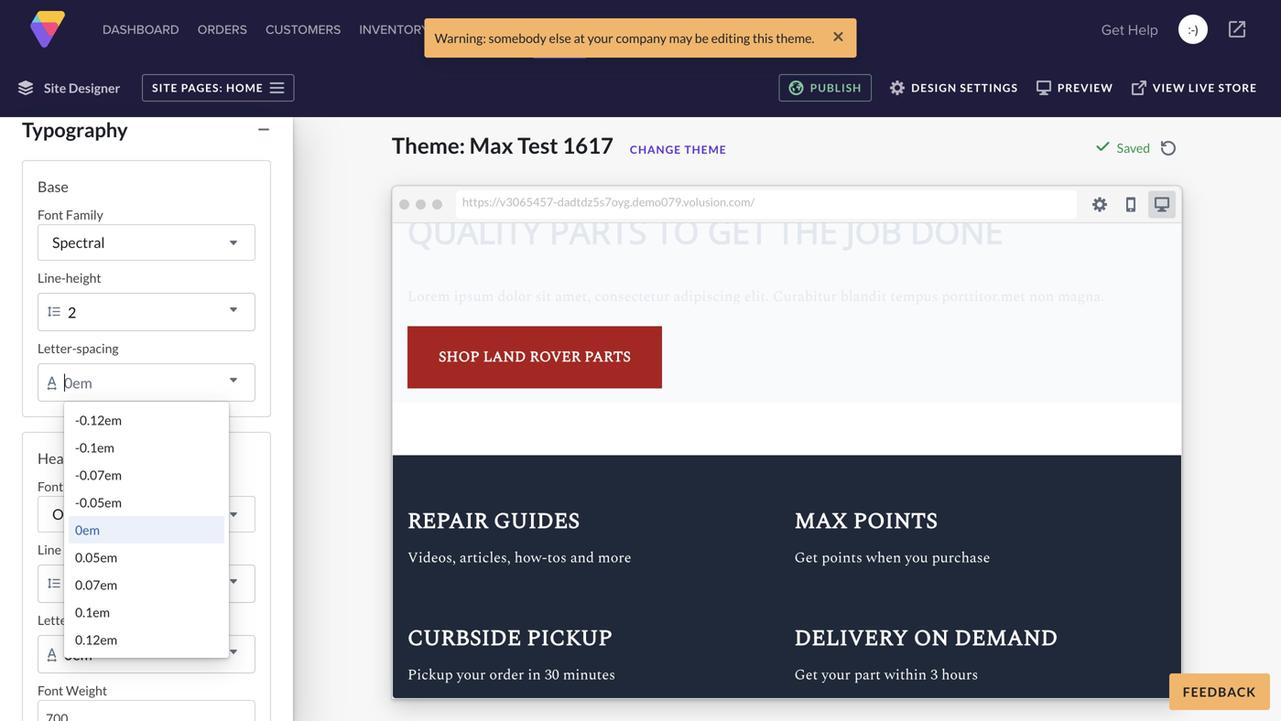Task type: locate. For each thing, give the bounding box(es) containing it.
1617
[[563, 132, 614, 159]]

1 0em text field from the top
[[38, 364, 256, 402]]

0 vertical spatial font family
[[38, 207, 103, 223]]

settings
[[675, 20, 734, 38]]

open
[[52, 506, 88, 524]]

dadtdz5s7oyg.demo079.volusion.com/
[[558, 195, 755, 209]]

- for 0.05em
[[75, 495, 80, 511]]

weight
[[66, 683, 107, 699]]

0.05em down -0.07em
[[80, 495, 122, 511]]

3 font from the top
[[38, 683, 63, 699]]

family up -0.05em
[[66, 479, 103, 495]]

editing
[[712, 30, 751, 46]]

0em text field down 0.1em link
[[38, 636, 256, 674]]

inventory button
[[356, 0, 433, 59]]

1 vertical spatial font family
[[38, 479, 103, 495]]

0.12em down spacing
[[75, 633, 117, 648]]

be
[[695, 30, 709, 46]]

family up spectral
[[66, 207, 103, 223]]

site
[[44, 80, 66, 96], [152, 81, 178, 94]]

1.15 text field
[[38, 565, 256, 604]]

- down -0.12em
[[75, 440, 80, 456]]

0 vertical spatial 0em text field
[[38, 364, 256, 402]]

:-
[[1189, 20, 1196, 38]]

-0.1em link
[[69, 434, 224, 462]]

font family for heading
[[38, 479, 103, 495]]

else
[[549, 30, 572, 46]]

- up the -0.1em on the bottom of the page
[[75, 413, 80, 428]]

1 font from the top
[[38, 207, 63, 223]]

font family up open
[[38, 479, 103, 495]]

somebody
[[489, 30, 547, 46]]

pages:
[[181, 81, 223, 94]]

0 horizontal spatial site
[[44, 80, 66, 96]]

2 font family from the top
[[38, 479, 103, 495]]

font down base
[[38, 207, 63, 223]]

dashboard
[[103, 20, 179, 38]]

reports button
[[597, 0, 660, 59]]

0.12em
[[80, 413, 122, 428], [75, 633, 117, 648]]

-0.07em
[[75, 468, 122, 483]]

-
[[75, 413, 80, 428], [75, 440, 80, 456], [75, 468, 80, 483], [75, 495, 80, 511]]

1 vertical spatial 0em text field
[[38, 636, 256, 674]]

design
[[912, 81, 957, 94]]

design settings button
[[882, 74, 1028, 102]]

design settings
[[912, 81, 1019, 94]]

spacing
[[75, 613, 118, 629]]

customers button
[[262, 0, 345, 59]]

0.07em up spacing
[[75, 578, 117, 593]]

0.07em up -0.05em
[[80, 468, 122, 483]]

1 horizontal spatial site
[[152, 81, 178, 94]]

may
[[669, 30, 693, 46]]

font family
[[38, 207, 103, 223], [38, 479, 103, 495]]

preview button
[[1028, 74, 1123, 102]]

https://v3065457-
[[463, 195, 558, 209]]

marketing button
[[444, 0, 523, 59]]

warning:
[[435, 30, 486, 46]]

list box
[[64, 402, 229, 659]]

volusion-logo link
[[29, 11, 66, 48]]

2 0em text field from the top
[[38, 636, 256, 674]]

dashboard link
[[99, 0, 183, 59]]

settings
[[960, 81, 1019, 94]]

letter
[[38, 613, 72, 629]]

1 vertical spatial 0.1em
[[75, 605, 110, 621]]

- down the -0.1em on the bottom of the page
[[75, 468, 80, 483]]

0 vertical spatial font
[[38, 207, 63, 223]]

0 vertical spatial family
[[66, 207, 103, 223]]

site left designer
[[44, 80, 66, 96]]

1 font family from the top
[[38, 207, 103, 223]]

- for 0.1em
[[75, 440, 80, 456]]

0em text field
[[38, 364, 256, 402], [38, 636, 256, 674]]

3 - from the top
[[75, 468, 80, 483]]

0.05em down 0em
[[75, 550, 117, 566]]

0.12em link
[[69, 627, 224, 654]]

0.1em right letter
[[75, 605, 110, 621]]

test
[[518, 132, 559, 159]]

height
[[66, 270, 101, 286]]

warning: somebody else at your company may be editing this theme.
[[435, 30, 815, 46]]

font family for base
[[38, 207, 103, 223]]

font family up spectral
[[38, 207, 103, 223]]

:-) link
[[1179, 15, 1208, 44]]

font
[[38, 207, 63, 223], [38, 479, 63, 495], [38, 683, 63, 699]]

feedback button
[[1170, 674, 1271, 711]]

spacing
[[77, 341, 119, 356]]

1 family from the top
[[66, 207, 103, 223]]

2 - from the top
[[75, 440, 80, 456]]

2 vertical spatial font
[[38, 683, 63, 699]]

0 vertical spatial 0.12em
[[80, 413, 122, 428]]

2 family from the top
[[66, 479, 103, 495]]

4 - from the top
[[75, 495, 80, 511]]

0.05em
[[80, 495, 122, 511], [75, 550, 117, 566]]

2 font from the top
[[38, 479, 63, 495]]

view live store
[[1153, 81, 1258, 94]]

0em text field up -0.12em link at the left of the page
[[38, 364, 256, 402]]

change theme
[[630, 143, 727, 156]]

view live store button
[[1123, 74, 1267, 102]]

line
[[38, 542, 61, 558]]

theme.
[[776, 30, 815, 46]]

font down heading
[[38, 479, 63, 495]]

- up 0em
[[75, 495, 80, 511]]

font for spectral
[[38, 207, 63, 223]]

2 text field
[[38, 293, 256, 332]]

home
[[226, 81, 264, 94]]

site pages: home button
[[142, 74, 295, 102]]

1 vertical spatial family
[[66, 479, 103, 495]]

font for open sans
[[38, 479, 63, 495]]

reports
[[601, 20, 657, 38]]

warning: somebody else at your company may be editing this theme. alert
[[425, 18, 825, 58]]

0em link
[[69, 517, 224, 544]]

theme:
[[392, 132, 465, 159]]

publish button
[[779, 74, 872, 102]]

-0.12em link
[[69, 407, 224, 434]]

change
[[630, 143, 682, 156]]

0.1em
[[80, 440, 114, 456], [75, 605, 110, 621]]

site left the pages:
[[152, 81, 178, 94]]

0.12em up the -0.1em on the bottom of the page
[[80, 413, 122, 428]]

0.1em up -0.07em
[[80, 440, 114, 456]]

site inside button
[[152, 81, 178, 94]]

:-)
[[1189, 20, 1199, 38]]

0.07em
[[80, 468, 122, 483], [75, 578, 117, 593]]

font left weight
[[38, 683, 63, 699]]

store
[[1219, 81, 1258, 94]]

1 vertical spatial font
[[38, 479, 63, 495]]

height
[[64, 542, 102, 558]]

-0.1em
[[75, 440, 114, 456]]

get help
[[1102, 19, 1159, 40]]

1 - from the top
[[75, 413, 80, 428]]



Task type: describe. For each thing, give the bounding box(es) containing it.
preview
[[1058, 81, 1114, 94]]

saved
[[1117, 140, 1151, 156]]

at
[[574, 30, 585, 46]]

-0.12em
[[75, 413, 122, 428]]

letter-spacing
[[38, 341, 119, 356]]

open sans
[[52, 506, 120, 524]]

site for site pages: home
[[152, 81, 178, 94]]

open sans button
[[38, 497, 256, 533]]

orders
[[198, 20, 247, 38]]

base
[[38, 178, 69, 196]]

typography
[[22, 118, 128, 142]]

1 vertical spatial 0.07em
[[75, 578, 117, 593]]

sidebar element
[[0, 0, 293, 722]]

dashboard image
[[29, 11, 66, 48]]

0.07em link
[[69, 572, 224, 599]]

)
[[1196, 20, 1199, 38]]

heading
[[38, 450, 91, 468]]

site designer
[[44, 80, 120, 96]]

line height
[[38, 542, 102, 558]]

0em text field for spectral
[[38, 364, 256, 402]]

view
[[1153, 81, 1186, 94]]

marketing
[[448, 20, 519, 38]]

family for heading
[[66, 479, 103, 495]]

design button
[[534, 0, 586, 59]]

company
[[616, 30, 667, 46]]

0em
[[75, 523, 100, 538]]

max
[[470, 132, 514, 159]]

list box containing -0.12em
[[64, 402, 229, 659]]

site for site designer
[[44, 80, 66, 96]]

design
[[537, 20, 583, 38]]

customers
[[266, 20, 341, 38]]

feedback
[[1184, 685, 1257, 700]]

line-height
[[38, 270, 101, 286]]

site pages: home
[[152, 81, 264, 94]]

spectral
[[52, 234, 105, 251]]

https://v3065457-dadtdz5s7oyg.demo079.volusion.com/
[[463, 195, 755, 209]]

font weight
[[38, 683, 107, 699]]

-0.07em link
[[69, 462, 224, 489]]

-0.05em link
[[69, 489, 224, 517]]

0 vertical spatial 0.05em
[[80, 495, 122, 511]]

0em text field for open sans
[[38, 636, 256, 674]]

line-
[[38, 270, 66, 286]]

publish
[[811, 81, 862, 94]]

get help link
[[1096, 11, 1164, 48]]

typography button
[[13, 114, 280, 146]]

letter-
[[38, 341, 77, 356]]

live
[[1189, 81, 1216, 94]]

- for 0.12em
[[75, 413, 80, 428]]

saved image
[[1096, 139, 1111, 154]]

your
[[588, 30, 614, 46]]

designer
[[69, 80, 120, 96]]

1 vertical spatial 0.05em
[[75, 550, 117, 566]]

0 vertical spatial 0.07em
[[80, 468, 122, 483]]

inventory
[[359, 20, 430, 38]]

this
[[753, 30, 774, 46]]

letter spacing
[[38, 613, 118, 629]]

0.05em link
[[69, 544, 224, 572]]

get
[[1102, 19, 1125, 40]]

spectral button
[[38, 224, 256, 261]]

0.1em link
[[69, 599, 224, 627]]

orders button
[[194, 0, 251, 59]]

theme
[[685, 143, 727, 156]]

-0.05em
[[75, 495, 122, 511]]

- for 0.07em
[[75, 468, 80, 483]]

help
[[1129, 19, 1159, 40]]

Heading weight text field
[[38, 701, 256, 722]]

settings button
[[671, 0, 737, 59]]

0 vertical spatial 0.1em
[[80, 440, 114, 456]]

theme: max test 1617
[[392, 132, 614, 159]]

1 vertical spatial 0.12em
[[75, 633, 117, 648]]

family for base
[[66, 207, 103, 223]]



Task type: vqa. For each thing, say whether or not it's contained in the screenshot.
bottom #FFFFFF
no



